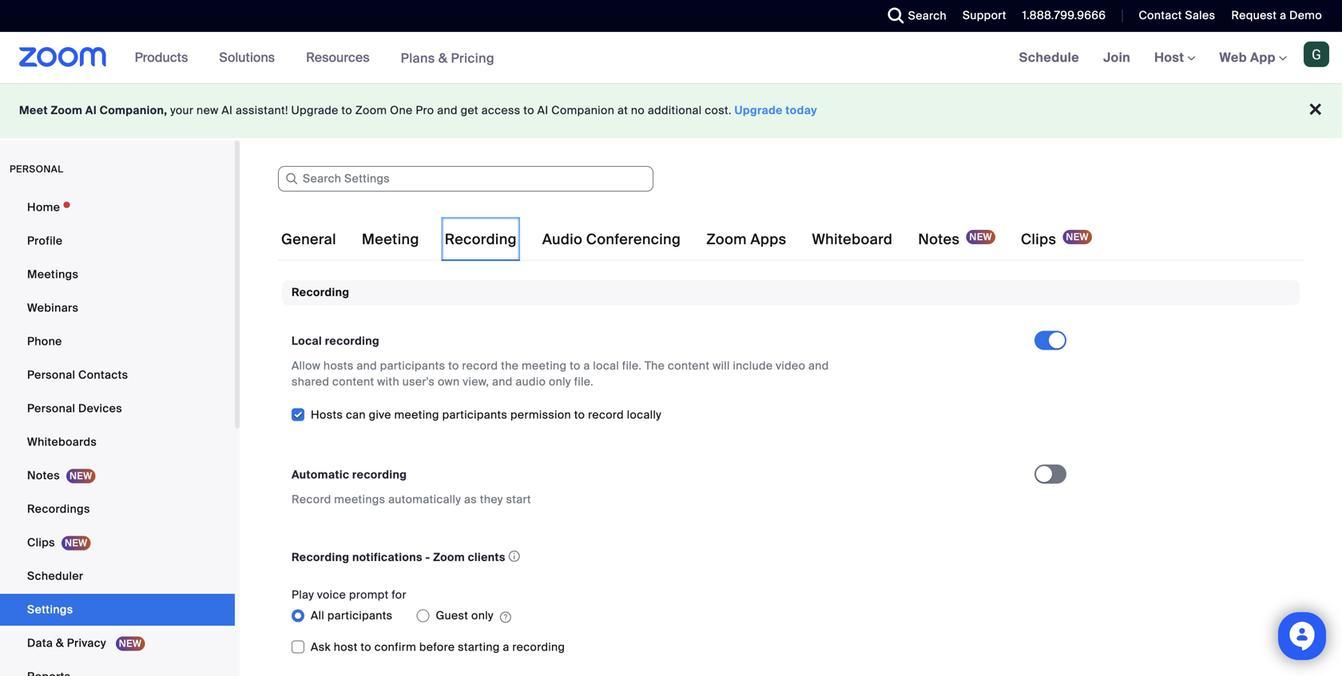Task type: describe. For each thing, give the bounding box(es) containing it.
voice
[[317, 588, 346, 603]]

phone
[[27, 334, 62, 349]]

will
[[713, 359, 730, 373]]

web
[[1220, 49, 1247, 66]]

meetings link
[[0, 259, 235, 291]]

personal
[[10, 163, 64, 175]]

recordings link
[[0, 494, 235, 526]]

resources
[[306, 49, 370, 66]]

2 upgrade from the left
[[735, 103, 783, 118]]

shared
[[292, 375, 329, 389]]

1 vertical spatial participants
[[442, 408, 508, 423]]

local
[[593, 359, 619, 373]]

privacy
[[67, 636, 106, 651]]

view,
[[463, 375, 489, 389]]

to up own
[[448, 359, 459, 373]]

pricing
[[451, 50, 495, 67]]

1.888.799.9666
[[1023, 8, 1106, 23]]

a inside allow hosts and participants to record the meeting to a local file. the content will include video and shared content with user's own view, and audio only file.
[[584, 359, 590, 373]]

companion,
[[100, 103, 167, 118]]

all participants
[[311, 609, 393, 624]]

include
[[733, 359, 773, 373]]

search button
[[876, 0, 951, 32]]

product information navigation
[[123, 32, 507, 84]]

whiteboard
[[812, 231, 893, 249]]

host button
[[1155, 49, 1196, 66]]

devices
[[78, 402, 122, 416]]

cost.
[[705, 103, 732, 118]]

meeting
[[362, 231, 419, 249]]

record meetings automatically as they start
[[292, 493, 531, 507]]

recording inside tabs of my account settings page tab list
[[445, 231, 517, 249]]

as
[[464, 493, 477, 507]]

schedule link
[[1007, 32, 1092, 83]]

notifications
[[352, 550, 423, 565]]

sales
[[1185, 8, 1216, 23]]

contact sales
[[1139, 8, 1216, 23]]

1 ai from the left
[[85, 103, 97, 118]]

participants inside play voice prompt for option group
[[327, 609, 393, 624]]

assistant!
[[236, 103, 288, 118]]

scheduler
[[27, 569, 83, 584]]

no
[[631, 103, 645, 118]]

guest only
[[436, 609, 494, 624]]

recordings
[[27, 502, 90, 517]]

request a demo
[[1232, 8, 1322, 23]]

hosts
[[311, 408, 343, 423]]

settings link
[[0, 595, 235, 626]]

record inside allow hosts and participants to record the meeting to a local file. the content will include video and shared content with user's own view, and audio only file.
[[462, 359, 498, 373]]

info outline image
[[509, 546, 520, 567]]

all
[[311, 609, 324, 624]]

allow
[[292, 359, 321, 373]]

meetings
[[334, 493, 385, 507]]

meeting inside allow hosts and participants to record the meeting to a local file. the content will include video and shared content with user's own view, and audio only file.
[[522, 359, 567, 373]]

learn more about guest only image
[[500, 611, 511, 625]]

get
[[461, 103, 479, 118]]

to down resources dropdown button
[[342, 103, 352, 118]]

companion
[[552, 103, 615, 118]]

for
[[392, 588, 407, 603]]

profile
[[27, 234, 63, 249]]

resources button
[[306, 32, 377, 83]]

schedule
[[1019, 49, 1080, 66]]

local recording
[[292, 334, 380, 349]]

recording notifications - zoom clients application
[[292, 546, 1020, 568]]

only inside allow hosts and participants to record the meeting to a local file. the content will include video and shared content with user's own view, and audio only file.
[[549, 375, 571, 389]]

additional
[[648, 103, 702, 118]]

personal for personal contacts
[[27, 368, 75, 383]]

3 ai from the left
[[537, 103, 549, 118]]

automatic recording
[[292, 468, 407, 483]]

recording for hosts
[[325, 334, 380, 349]]

zoom right meet
[[51, 103, 82, 118]]

ask host to confirm before starting a recording
[[311, 640, 565, 655]]

web app
[[1220, 49, 1276, 66]]

ask
[[311, 640, 331, 655]]

guest
[[436, 609, 468, 624]]

today
[[786, 103, 818, 118]]

zoom apps
[[707, 231, 787, 249]]

1.888.799.9666 button up schedule link
[[1023, 8, 1106, 23]]

to right access
[[524, 103, 534, 118]]

clients
[[468, 550, 506, 565]]

permission
[[511, 408, 571, 423]]

0 horizontal spatial meeting
[[394, 408, 439, 423]]

support
[[963, 8, 1007, 23]]

solutions button
[[219, 32, 282, 83]]

the
[[501, 359, 519, 373]]

audio
[[542, 231, 583, 249]]

1 vertical spatial content
[[332, 375, 374, 389]]

only inside play voice prompt for option group
[[471, 609, 494, 624]]

meet zoom ai companion, footer
[[0, 83, 1342, 138]]

audio conferencing
[[542, 231, 681, 249]]

host
[[1155, 49, 1188, 66]]

notes inside tabs of my account settings page tab list
[[918, 231, 960, 249]]



Task type: vqa. For each thing, say whether or not it's contained in the screenshot.
settings
yes



Task type: locate. For each thing, give the bounding box(es) containing it.
to
[[342, 103, 352, 118], [524, 103, 534, 118], [448, 359, 459, 373], [570, 359, 581, 373], [574, 408, 585, 423], [361, 640, 372, 655]]

zoom left the one
[[355, 103, 387, 118]]

content left "will"
[[668, 359, 710, 373]]

participants down view,
[[442, 408, 508, 423]]

and left 'get'
[[437, 103, 458, 118]]

upgrade right cost.
[[735, 103, 783, 118]]

personal down phone
[[27, 368, 75, 383]]

recording inside application
[[292, 550, 350, 565]]

2 horizontal spatial ai
[[537, 103, 549, 118]]

1.888.799.9666 button up schedule
[[1011, 0, 1110, 32]]

banner
[[0, 32, 1342, 84]]

tabs of my account settings page tab list
[[278, 217, 1095, 262]]

1 upgrade from the left
[[291, 103, 339, 118]]

request
[[1232, 8, 1277, 23]]

and
[[437, 103, 458, 118], [357, 359, 377, 373], [809, 359, 829, 373], [492, 375, 513, 389]]

one
[[390, 103, 413, 118]]

record
[[292, 493, 331, 507]]

1 horizontal spatial record
[[588, 408, 624, 423]]

with
[[377, 375, 400, 389]]

meetings
[[27, 267, 79, 282]]

products
[[135, 49, 188, 66]]

1 vertical spatial personal
[[27, 402, 75, 416]]

1 horizontal spatial notes
[[918, 231, 960, 249]]

1 horizontal spatial a
[[584, 359, 590, 373]]

personal menu menu
[[0, 192, 235, 677]]

confirm
[[375, 640, 416, 655]]

search
[[908, 8, 947, 23]]

record up view,
[[462, 359, 498, 373]]

0 vertical spatial recording
[[445, 231, 517, 249]]

& for data
[[56, 636, 64, 651]]

ai
[[85, 103, 97, 118], [222, 103, 233, 118], [537, 103, 549, 118]]

before
[[419, 640, 455, 655]]

1 vertical spatial meeting
[[394, 408, 439, 423]]

1 horizontal spatial meeting
[[522, 359, 567, 373]]

to left local
[[570, 359, 581, 373]]

content down hosts
[[332, 375, 374, 389]]

a left local
[[584, 359, 590, 373]]

join
[[1104, 49, 1131, 66]]

meet zoom ai companion, your new ai assistant! upgrade to zoom one pro and get access to ai companion at no additional cost. upgrade today
[[19, 103, 818, 118]]

2 vertical spatial recording
[[292, 550, 350, 565]]

2 vertical spatial participants
[[327, 609, 393, 624]]

automatically
[[388, 493, 461, 507]]

1 horizontal spatial clips
[[1021, 231, 1057, 249]]

2 vertical spatial recording
[[513, 640, 565, 655]]

participants down prompt
[[327, 609, 393, 624]]

1 horizontal spatial upgrade
[[735, 103, 783, 118]]

0 horizontal spatial only
[[471, 609, 494, 624]]

ai left companion,
[[85, 103, 97, 118]]

notes link
[[0, 460, 235, 492]]

0 horizontal spatial ai
[[85, 103, 97, 118]]

they
[[480, 493, 503, 507]]

and right hosts
[[357, 359, 377, 373]]

data & privacy link
[[0, 628, 235, 660]]

ai left companion
[[537, 103, 549, 118]]

2 horizontal spatial a
[[1280, 8, 1287, 23]]

whiteboards
[[27, 435, 97, 450]]

clips inside personal menu menu
[[27, 536, 55, 551]]

give
[[369, 408, 391, 423]]

recording notifications - zoom clients
[[292, 550, 506, 565]]

& right plans
[[438, 50, 448, 67]]

1 vertical spatial notes
[[27, 469, 60, 483]]

clips inside tabs of my account settings page tab list
[[1021, 231, 1057, 249]]

0 horizontal spatial a
[[503, 640, 510, 655]]

conferencing
[[586, 231, 681, 249]]

0 horizontal spatial record
[[462, 359, 498, 373]]

personal devices link
[[0, 393, 235, 425]]

user's
[[403, 375, 435, 389]]

upgrade down "product information" navigation
[[291, 103, 339, 118]]

own
[[438, 375, 460, 389]]

0 vertical spatial a
[[1280, 8, 1287, 23]]

contacts
[[78, 368, 128, 383]]

audio
[[516, 375, 546, 389]]

only right audio
[[549, 375, 571, 389]]

2 ai from the left
[[222, 103, 233, 118]]

2 vertical spatial a
[[503, 640, 510, 655]]

meetings navigation
[[1007, 32, 1342, 84]]

personal contacts link
[[0, 360, 235, 392]]

plans
[[401, 50, 435, 67]]

1 vertical spatial clips
[[27, 536, 55, 551]]

& inside personal menu menu
[[56, 636, 64, 651]]

meeting up audio
[[522, 359, 567, 373]]

play voice prompt for option group
[[292, 604, 1035, 629]]

hosts can give meeting participants permission to record locally
[[311, 408, 662, 423]]

1 vertical spatial only
[[471, 609, 494, 624]]

apps
[[751, 231, 787, 249]]

banner containing products
[[0, 32, 1342, 84]]

and right video
[[809, 359, 829, 373]]

personal for personal devices
[[27, 402, 75, 416]]

recording
[[445, 231, 517, 249], [292, 285, 350, 300], [292, 550, 350, 565]]

meeting down user's
[[394, 408, 439, 423]]

and inside meet zoom ai companion, footer
[[437, 103, 458, 118]]

0 vertical spatial record
[[462, 359, 498, 373]]

recording right the starting
[[513, 640, 565, 655]]

whiteboards link
[[0, 427, 235, 459]]

0 horizontal spatial upgrade
[[291, 103, 339, 118]]

1 vertical spatial record
[[588, 408, 624, 423]]

zoom left apps
[[707, 231, 747, 249]]

recording up hosts
[[325, 334, 380, 349]]

a right the starting
[[503, 640, 510, 655]]

participants inside allow hosts and participants to record the meeting to a local file. the content will include video and shared content with user's own view, and audio only file.
[[380, 359, 445, 373]]

play
[[292, 588, 314, 603]]

0 vertical spatial file.
[[622, 359, 642, 373]]

recording for meetings
[[352, 468, 407, 483]]

automatic
[[292, 468, 349, 483]]

your
[[170, 103, 194, 118]]

data & privacy
[[27, 636, 109, 651]]

recording up meetings
[[352, 468, 407, 483]]

profile link
[[0, 225, 235, 257]]

0 vertical spatial notes
[[918, 231, 960, 249]]

1 horizontal spatial file.
[[622, 359, 642, 373]]

& right the data
[[56, 636, 64, 651]]

demo
[[1290, 8, 1322, 23]]

0 vertical spatial only
[[549, 375, 571, 389]]

scheduler link
[[0, 561, 235, 593]]

recording down search settings text box
[[445, 231, 517, 249]]

1 vertical spatial recording
[[352, 468, 407, 483]]

access
[[482, 103, 521, 118]]

notes
[[918, 231, 960, 249], [27, 469, 60, 483]]

record
[[462, 359, 498, 373], [588, 408, 624, 423]]

1.888.799.9666 button
[[1011, 0, 1110, 32], [1023, 8, 1106, 23]]

zoom right the -
[[433, 550, 465, 565]]

a
[[1280, 8, 1287, 23], [584, 359, 590, 373], [503, 640, 510, 655]]

general
[[281, 231, 336, 249]]

1 vertical spatial &
[[56, 636, 64, 651]]

& inside "product information" navigation
[[438, 50, 448, 67]]

0 vertical spatial personal
[[27, 368, 75, 383]]

contact sales link
[[1127, 0, 1220, 32], [1139, 8, 1216, 23]]

settings
[[27, 603, 73, 618]]

upgrade
[[291, 103, 339, 118], [735, 103, 783, 118]]

recording element
[[282, 280, 1300, 677]]

0 horizontal spatial content
[[332, 375, 374, 389]]

Search Settings text field
[[278, 166, 654, 192]]

zoom logo image
[[19, 47, 107, 67]]

upgrade today link
[[735, 103, 818, 118]]

support link
[[951, 0, 1011, 32], [963, 8, 1007, 23]]

only left learn more about guest only image
[[471, 609, 494, 624]]

1 horizontal spatial &
[[438, 50, 448, 67]]

play voice prompt for
[[292, 588, 407, 603]]

video
[[776, 359, 806, 373]]

personal
[[27, 368, 75, 383], [27, 402, 75, 416]]

0 vertical spatial participants
[[380, 359, 445, 373]]

content
[[668, 359, 710, 373], [332, 375, 374, 389]]

allow hosts and participants to record the meeting to a local file. the content will include video and shared content with user's own view, and audio only file.
[[292, 359, 829, 389]]

1 horizontal spatial only
[[549, 375, 571, 389]]

start
[[506, 493, 531, 507]]

recording up local
[[292, 285, 350, 300]]

meeting
[[522, 359, 567, 373], [394, 408, 439, 423]]

clips link
[[0, 527, 235, 559]]

0 horizontal spatial file.
[[574, 375, 594, 389]]

meet
[[19, 103, 48, 118]]

1 personal from the top
[[27, 368, 75, 383]]

0 vertical spatial meeting
[[522, 359, 567, 373]]

new
[[197, 103, 219, 118]]

solutions
[[219, 49, 275, 66]]

0 vertical spatial &
[[438, 50, 448, 67]]

participants up user's
[[380, 359, 445, 373]]

file.
[[622, 359, 642, 373], [574, 375, 594, 389]]

to right permission
[[574, 408, 585, 423]]

recording up voice
[[292, 550, 350, 565]]

zoom inside application
[[433, 550, 465, 565]]

record left locally
[[588, 408, 624, 423]]

0 vertical spatial clips
[[1021, 231, 1057, 249]]

app
[[1251, 49, 1276, 66]]

1 vertical spatial a
[[584, 359, 590, 373]]

& for plans
[[438, 50, 448, 67]]

profile picture image
[[1304, 42, 1330, 67]]

file. down local
[[574, 375, 594, 389]]

personal up whiteboards
[[27, 402, 75, 416]]

1 horizontal spatial content
[[668, 359, 710, 373]]

personal contacts
[[27, 368, 128, 383]]

-
[[425, 550, 430, 565]]

a left the demo
[[1280, 8, 1287, 23]]

personal devices
[[27, 402, 122, 416]]

and down the
[[492, 375, 513, 389]]

0 horizontal spatial clips
[[27, 536, 55, 551]]

2 personal from the top
[[27, 402, 75, 416]]

1 horizontal spatial ai
[[222, 103, 233, 118]]

clips
[[1021, 231, 1057, 249], [27, 536, 55, 551]]

products button
[[135, 32, 195, 83]]

the
[[645, 359, 665, 373]]

webinars
[[27, 301, 78, 316]]

&
[[438, 50, 448, 67], [56, 636, 64, 651]]

locally
[[627, 408, 662, 423]]

1 vertical spatial recording
[[292, 285, 350, 300]]

0 horizontal spatial notes
[[27, 469, 60, 483]]

0 vertical spatial content
[[668, 359, 710, 373]]

zoom inside tabs of my account settings page tab list
[[707, 231, 747, 249]]

to right "host"
[[361, 640, 372, 655]]

notes inside personal menu menu
[[27, 469, 60, 483]]

0 vertical spatial recording
[[325, 334, 380, 349]]

0 horizontal spatial &
[[56, 636, 64, 651]]

1 vertical spatial file.
[[574, 375, 594, 389]]

ai right new
[[222, 103, 233, 118]]

file. left the
[[622, 359, 642, 373]]

recording
[[325, 334, 380, 349], [352, 468, 407, 483], [513, 640, 565, 655]]



